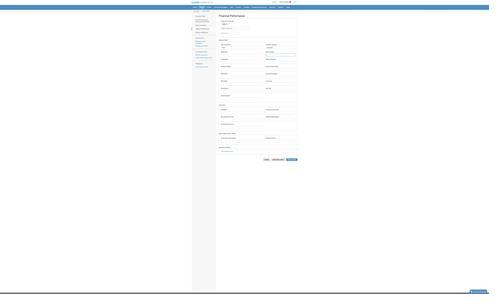 Task type: describe. For each thing, give the bounding box(es) containing it.
all amounts in
[[294, 43, 305, 45]]

usd
[[297, 31, 301, 33]]

capital
[[302, 88, 308, 90]]

manage legal entities
[[261, 60, 277, 62]]

Altman Z Score text field
[[355, 186, 394, 190]]

business
[[336, 8, 344, 11]]

service/time sheets link
[[284, 8, 305, 11]]

value
[[299, 68, 304, 70]]

cash flow
[[292, 139, 301, 141]]

equity
[[299, 117, 304, 119]]

working capital
[[295, 88, 308, 90]]

debt ratio
[[295, 97, 303, 99]]

business performance link
[[335, 8, 357, 11]]

create a discoverable profile link
[[261, 76, 283, 78]]

preferred
[[295, 27, 302, 29]]

profile link
[[265, 8, 274, 11]]

total for total debt
[[295, 107, 299, 109]]

Account Receivable text field
[[355, 91, 394, 95]]

legal
[[268, 60, 271, 62]]

references
[[269, 42, 278, 44]]

learning
[[261, 68, 269, 71]]

net loss/profit
[[295, 59, 307, 61]]

information
[[261, 57, 269, 59]]

service/time
[[286, 8, 297, 11]]

add-ons
[[371, 8, 378, 11]]

assets for total assets
[[299, 78, 305, 80]]

assets for current assets
[[301, 127, 307, 129]]

add-
[[371, 8, 375, 11]]

create a discoverable profile
[[261, 76, 283, 78]]

performance for business performance
[[345, 8, 356, 11]]

Corporate Credit Rating text field
[[295, 186, 351, 190]]

total for total assets
[[295, 78, 299, 80]]

0 vertical spatial debt
[[295, 97, 299, 99]]

Accounts Payable text field
[[355, 101, 394, 104]]

Current Liabilities text field
[[355, 62, 394, 66]]

Financing Cash Flow text field
[[355, 148, 394, 152]]

all
[[294, 43, 296, 45]]

bjord link
[[362, 2, 370, 4]]

add more customers link
[[261, 72, 277, 74]]

Other Assets text field
[[355, 71, 394, 75]]

sheets
[[297, 8, 303, 11]]

coupa supplier portal image
[[254, 0, 286, 7]]

financial
[[292, 19, 306, 23]]

notifications
[[373, 2, 386, 4]]

setup
[[382, 8, 387, 11]]

Inventory text field
[[355, 110, 394, 114]]

total assets
[[295, 78, 305, 80]]

Search currencies... field
[[295, 36, 332, 40]]

Working Capital text field
[[295, 91, 351, 95]]

quick links
[[261, 49, 272, 52]]

profile
[[267, 8, 272, 11]]

preferred currencies
[[295, 27, 312, 29]]

amounts
[[296, 43, 303, 45]]

sourcing link
[[358, 8, 369, 11]]

&
[[267, 42, 268, 44]]

book
[[295, 68, 299, 70]]

add
[[261, 72, 264, 74]]

catalogs link
[[324, 8, 334, 11]]

payment
[[268, 54, 274, 56]]

current
[[295, 127, 301, 129]]

tell us what you think
[[261, 88, 277, 90]]

Capital Expenditures text field
[[355, 158, 394, 162]]

Investing Cash Flow text field
[[295, 168, 351, 172]]

flow
[[297, 139, 301, 141]]

cashflow
[[295, 145, 302, 147]]

manage payment information link
[[261, 54, 274, 59]]

ratings & references
[[261, 42, 278, 44]]

balance sheet
[[292, 52, 304, 54]]

add-ons link
[[369, 8, 380, 11]]



Task type: locate. For each thing, give the bounding box(es) containing it.
Other Liabilities text field
[[355, 81, 394, 85]]

performance for financial performance
[[307, 19, 327, 23]]

ratings
[[261, 42, 267, 44]]

manage up the information on the right top
[[261, 54, 267, 56]]

tell
[[261, 88, 263, 90]]

current assets
[[295, 127, 307, 129]]

manage down the information on the right top
[[261, 60, 267, 62]]

notifications link
[[372, 0, 389, 5]]

manage for manage legal entities
[[261, 60, 267, 62]]

Net PPE text field
[[355, 120, 394, 124]]

financial performance
[[292, 19, 327, 23]]

business performance
[[336, 8, 356, 11]]

0 vertical spatial performance
[[345, 8, 356, 11]]

1 vertical spatial total
[[295, 107, 299, 109]]

manage
[[261, 54, 267, 56], [261, 60, 267, 62]]

add more customers
[[261, 72, 277, 74]]

1 horizontal spatial performance
[[345, 8, 356, 11]]

invoices
[[314, 8, 321, 11]]

invoices link
[[313, 8, 323, 11]]

performance up currencies at top
[[307, 19, 327, 23]]

2 vertical spatial total
[[295, 117, 299, 119]]

manage legal entities link
[[261, 60, 277, 62]]

cash
[[292, 139, 296, 141]]

create
[[261, 76, 266, 78]]

discoverable
[[268, 76, 278, 78]]

total down debt ratio
[[295, 107, 299, 109]]

bjord
[[363, 2, 369, 4]]

total debt
[[295, 107, 303, 109]]

manage for manage payment information
[[261, 54, 267, 56]]

working
[[295, 88, 302, 90]]

2 total from the top
[[295, 107, 299, 109]]

you
[[270, 88, 273, 90]]

navigation containing bjord
[[362, 0, 397, 5]]

total down book
[[295, 78, 299, 80]]

Total Debt text field
[[295, 110, 351, 114]]

think
[[274, 88, 277, 90]]

total equity
[[295, 117, 304, 119]]

0 horizontal spatial debt
[[295, 97, 299, 99]]

assets down value
[[299, 78, 305, 80]]

total for total equity
[[295, 117, 299, 119]]

assets right "current"
[[301, 127, 307, 129]]

debt down ratio
[[299, 107, 303, 109]]

balance
[[292, 52, 299, 54]]

debt
[[295, 97, 299, 99], [299, 107, 303, 109]]

1 total from the top
[[295, 78, 299, 80]]

0 vertical spatial assets
[[299, 78, 305, 80]]

links
[[267, 49, 272, 52]]

ons
[[375, 8, 378, 11]]

0 horizontal spatial performance
[[307, 19, 327, 23]]

in
[[304, 43, 305, 45]]

manage payment information
[[261, 54, 274, 59]]

Total Equity text field
[[295, 120, 351, 124]]

0 vertical spatial total
[[295, 78, 299, 80]]

1 horizontal spatial debt
[[299, 107, 303, 109]]

selected list box
[[294, 30, 395, 35]]

currencies
[[303, 27, 312, 29]]

orders
[[276, 8, 282, 11]]

Net Loss/Profit text field
[[295, 62, 351, 66]]

performance
[[345, 8, 356, 11], [307, 19, 327, 23]]

setup link
[[380, 8, 389, 11]]

1 vertical spatial manage
[[261, 60, 267, 62]]

entities
[[272, 60, 277, 62]]

home
[[258, 8, 263, 11]]

ratio
[[299, 97, 303, 99]]

home link
[[256, 8, 264, 11]]

manage inside manage payment information
[[261, 54, 267, 56]]

Cashflow text field
[[295, 148, 351, 152]]

quick
[[261, 49, 266, 52]]

Book Value text field
[[295, 71, 351, 75]]

1 vertical spatial debt
[[299, 107, 303, 109]]

learning center
[[261, 68, 276, 71]]

book value
[[295, 68, 304, 70]]

us
[[264, 88, 266, 90]]

service/time sheets
[[286, 8, 303, 11]]

sourcing
[[360, 8, 367, 11]]

tell us what you think button
[[261, 88, 277, 91]]

asn
[[307, 8, 311, 11]]

0 vertical spatial manage
[[261, 54, 267, 56]]

orders link
[[274, 8, 284, 11]]

1 vertical spatial assets
[[301, 127, 307, 129]]

total
[[295, 78, 299, 80], [295, 107, 299, 109], [295, 117, 299, 119]]

total left equity
[[295, 117, 299, 119]]

net
[[295, 59, 297, 61]]

1 manage from the top
[[261, 54, 267, 56]]

Debt Ratio text field
[[295, 101, 351, 104]]

feedback
[[261, 83, 270, 86]]

performance right business at the right top of page
[[345, 8, 356, 11]]

what
[[266, 88, 270, 90]]

debt left ratio
[[295, 97, 299, 99]]

assets
[[299, 78, 305, 80], [301, 127, 307, 129]]

asn link
[[305, 8, 312, 11]]

Current Assets text field
[[295, 130, 351, 134]]

2 manage from the top
[[261, 60, 267, 62]]

1 vertical spatial performance
[[307, 19, 327, 23]]

Operating Cash Flow text field
[[295, 158, 351, 162]]

profile
[[278, 76, 283, 78]]

loss/profit
[[298, 59, 307, 61]]

sheet
[[299, 52, 304, 54]]

more
[[264, 72, 268, 74]]

navigation
[[362, 0, 397, 5]]

Total Assets text field
[[295, 81, 351, 85]]

center
[[270, 68, 276, 71]]

3 total from the top
[[295, 117, 299, 119]]

ratings & references link
[[256, 41, 288, 46]]

a
[[267, 76, 268, 78]]

catalogs
[[325, 8, 333, 11]]



Task type: vqa. For each thing, say whether or not it's contained in the screenshot.
bottom MULTIPLE
no



